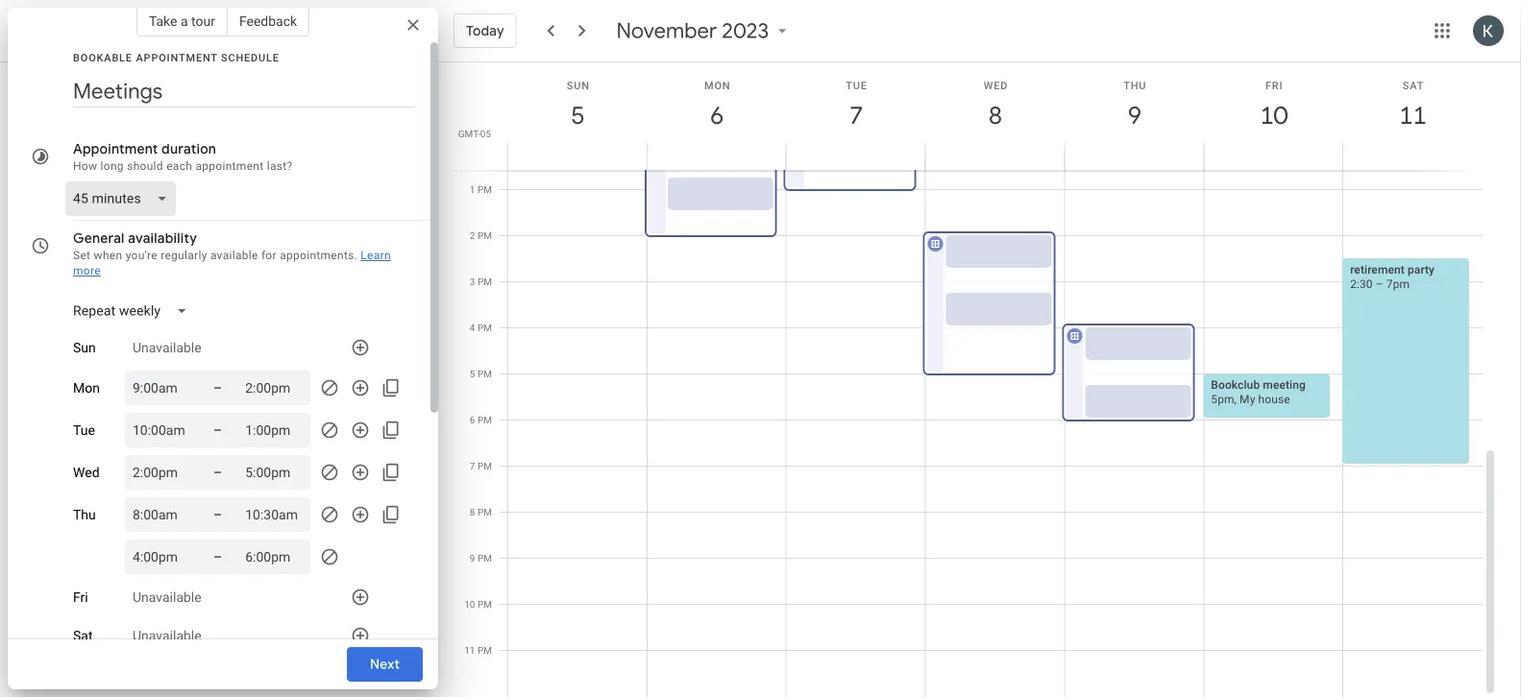Task type: vqa. For each thing, say whether or not it's contained in the screenshot.
the middle clock
no



Task type: locate. For each thing, give the bounding box(es) containing it.
1 horizontal spatial 7
[[848, 99, 862, 131]]

1 horizontal spatial wed
[[984, 79, 1008, 91]]

you're
[[126, 249, 158, 262]]

End time on Wednesdays text field
[[245, 461, 303, 484]]

1 horizontal spatial 8
[[987, 99, 1001, 131]]

5 pm
[[470, 368, 492, 380]]

5 right 05
[[570, 99, 584, 131]]

0 vertical spatial 11
[[1398, 99, 1426, 131]]

3 pm
[[470, 276, 492, 287]]

sun inside 5 column header
[[567, 79, 590, 91]]

1 vertical spatial sun
[[73, 340, 96, 356]]

11 pm from the top
[[478, 645, 492, 656]]

9
[[1127, 99, 1140, 131], [470, 553, 475, 564]]

learn more link
[[73, 249, 391, 278]]

8 pm from the top
[[478, 506, 492, 518]]

4 pm from the top
[[478, 322, 492, 333]]

tue left start time on tuesdays text field
[[73, 423, 95, 438]]

0 vertical spatial sat
[[1403, 79, 1424, 91]]

0 vertical spatial 8
[[987, 99, 1001, 131]]

1 vertical spatial wed
[[73, 465, 99, 481]]

unavailable
[[133, 340, 202, 356], [133, 590, 202, 606], [133, 628, 202, 644]]

duration
[[161, 140, 216, 158]]

pm up "7 pm" at the left bottom
[[478, 414, 492, 426]]

–
[[1376, 277, 1384, 291], [213, 380, 222, 396], [213, 422, 222, 438], [213, 465, 222, 481], [213, 507, 222, 523], [213, 549, 222, 565]]

bookable
[[73, 51, 133, 63]]

fri
[[1266, 79, 1283, 91], [73, 590, 88, 606]]

end time on thursdays text field for 1st start time on thursdays text box from the top
[[245, 504, 303, 527]]

pm for 2 pm
[[478, 230, 492, 241]]

0 horizontal spatial sat
[[73, 628, 93, 644]]

5 pm from the top
[[478, 368, 492, 380]]

pm for 8 pm
[[478, 506, 492, 518]]

10
[[1259, 99, 1287, 131], [464, 599, 475, 610]]

None field
[[65, 182, 183, 216], [65, 294, 203, 329], [65, 182, 183, 216], [65, 294, 203, 329]]

thu
[[1124, 79, 1147, 91], [73, 507, 96, 523]]

mon for mon 6
[[704, 79, 731, 91]]

7 column header
[[786, 62, 926, 171]]

pm down 6 pm
[[478, 460, 492, 472]]

mon
[[704, 79, 731, 91], [73, 380, 100, 396]]

wed left start time on wednesdays text field at the bottom left of the page
[[73, 465, 99, 481]]

sat
[[1403, 79, 1424, 91], [73, 628, 93, 644]]

set when you're regularly available for appointments.
[[73, 249, 358, 262]]

1 horizontal spatial sun
[[567, 79, 590, 91]]

0 horizontal spatial 10
[[464, 599, 475, 610]]

mon inside 6 column header
[[704, 79, 731, 91]]

pm right 2
[[478, 230, 492, 241]]

wednesday, november 8 element
[[974, 93, 1018, 137]]

feedback button
[[228, 6, 310, 37]]

1 unavailable from the top
[[133, 340, 202, 356]]

thu inside "9" 'column header'
[[1124, 79, 1147, 91]]

meeting
[[1263, 378, 1306, 392]]

0 vertical spatial tue
[[846, 79, 868, 91]]

1 horizontal spatial 11
[[1398, 99, 1426, 131]]

pm right 1
[[478, 184, 492, 195]]

1 vertical spatial 11
[[464, 645, 475, 656]]

0 horizontal spatial 7
[[470, 460, 475, 472]]

0 horizontal spatial tue
[[73, 423, 95, 438]]

0 horizontal spatial 5
[[470, 368, 475, 380]]

tue
[[846, 79, 868, 91], [73, 423, 95, 438]]

0 horizontal spatial 11
[[464, 645, 475, 656]]

unavailable for fri
[[133, 590, 202, 606]]

bookclub meeting 5pm , my house
[[1211, 378, 1306, 406]]

next button
[[347, 642, 423, 688]]

10 column header
[[1203, 62, 1344, 171]]

1 vertical spatial 10
[[464, 599, 475, 610]]

tuesday, november 7 element
[[834, 93, 879, 137]]

1 end time on thursdays text field from the top
[[245, 504, 303, 527]]

Start time on Tuesdays text field
[[133, 419, 190, 442]]

9 pm
[[470, 553, 492, 564]]

5 column header
[[507, 62, 648, 171]]

1 pm from the top
[[478, 184, 492, 195]]

1 start time on thursdays text field from the top
[[133, 504, 190, 527]]

pm down "8 pm"
[[478, 553, 492, 564]]

end time on thursdays text field for first start time on thursdays text box from the bottom of the page
[[245, 546, 303, 569]]

11 pm
[[464, 645, 492, 656]]

party
[[1408, 263, 1435, 276]]

1 vertical spatial 8
[[470, 506, 475, 518]]

1 horizontal spatial 10
[[1259, 99, 1287, 131]]

1 vertical spatial unavailable
[[133, 590, 202, 606]]

10 pm
[[464, 599, 492, 610]]

take
[[149, 13, 177, 29]]

learn more
[[73, 249, 391, 278]]

tue up 'tuesday, november 7' element
[[846, 79, 868, 91]]

1 vertical spatial end time on thursdays text field
[[245, 546, 303, 569]]

2 unavailable from the top
[[133, 590, 202, 606]]

5 down 4
[[470, 368, 475, 380]]

pm
[[478, 184, 492, 195], [478, 230, 492, 241], [478, 276, 492, 287], [478, 322, 492, 333], [478, 368, 492, 380], [478, 414, 492, 426], [478, 460, 492, 472], [478, 506, 492, 518], [478, 553, 492, 564], [478, 599, 492, 610], [478, 645, 492, 656]]

2:30
[[1350, 277, 1373, 291]]

pm right 4
[[478, 322, 492, 333]]

pm for 3 pm
[[478, 276, 492, 287]]

0 vertical spatial fri
[[1266, 79, 1283, 91]]

0 vertical spatial 9
[[1127, 99, 1140, 131]]

2 vertical spatial unavailable
[[133, 628, 202, 644]]

today button
[[454, 8, 517, 54]]

1 vertical spatial 9
[[470, 553, 475, 564]]

unavailable for sat
[[133, 628, 202, 644]]

last?
[[267, 160, 293, 173]]

fri for fri
[[73, 590, 88, 606]]

long
[[101, 160, 124, 173]]

,
[[1234, 393, 1237, 406]]

1 horizontal spatial fri
[[1266, 79, 1283, 91]]

0 vertical spatial 6
[[709, 99, 723, 131]]

1
[[470, 184, 475, 195]]

1 pm
[[470, 184, 492, 195]]

0 vertical spatial 5
[[570, 99, 584, 131]]

pm for 11 pm
[[478, 645, 492, 656]]

0 horizontal spatial wed
[[73, 465, 99, 481]]

1 horizontal spatial 6
[[709, 99, 723, 131]]

End time on Mondays text field
[[245, 377, 303, 400]]

thu for thu 9
[[1124, 79, 1147, 91]]

0 horizontal spatial sun
[[73, 340, 96, 356]]

sun 5
[[567, 79, 590, 131]]

9 column header
[[1064, 62, 1204, 171]]

1 vertical spatial start time on thursdays text field
[[133, 546, 190, 569]]

2 start time on thursdays text field from the top
[[133, 546, 190, 569]]

0 horizontal spatial thu
[[73, 507, 96, 523]]

mon 6
[[704, 79, 731, 131]]

0 vertical spatial 10
[[1259, 99, 1287, 131]]

wed
[[984, 79, 1008, 91], [73, 465, 99, 481]]

1 horizontal spatial 5
[[570, 99, 584, 131]]

1 horizontal spatial tue
[[846, 79, 868, 91]]

0 horizontal spatial fri
[[73, 590, 88, 606]]

6 down november 2023 button
[[709, 99, 723, 131]]

1 horizontal spatial thu
[[1124, 79, 1147, 91]]

0 vertical spatial thu
[[1124, 79, 1147, 91]]

wed up "wednesday, november 8" element
[[984, 79, 1008, 91]]

3 pm from the top
[[478, 276, 492, 287]]

7
[[848, 99, 862, 131], [470, 460, 475, 472]]

november 2023 button
[[609, 17, 800, 44]]

1 vertical spatial thu
[[73, 507, 96, 523]]

0 vertical spatial start time on thursdays text field
[[133, 504, 190, 527]]

availability
[[128, 230, 197, 247]]

2 end time on thursdays text field from the top
[[245, 546, 303, 569]]

pm up 6 pm
[[478, 368, 492, 380]]

1 vertical spatial fri
[[73, 590, 88, 606]]

wed inside 8 column header
[[984, 79, 1008, 91]]

mon up monday, november 6 element
[[704, 79, 731, 91]]

mon left start time on mondays text field on the bottom left of page
[[73, 380, 100, 396]]

1 horizontal spatial mon
[[704, 79, 731, 91]]

9 pm from the top
[[478, 553, 492, 564]]

0 horizontal spatial 6
[[470, 414, 475, 426]]

1 vertical spatial mon
[[73, 380, 100, 396]]

0 vertical spatial 7
[[848, 99, 862, 131]]

2
[[470, 230, 475, 241]]

sun up the sunday, november 5 element
[[567, 79, 590, 91]]

5
[[570, 99, 584, 131], [470, 368, 475, 380]]

11 inside 11 column header
[[1398, 99, 1426, 131]]

6
[[709, 99, 723, 131], [470, 414, 475, 426]]

sun
[[567, 79, 590, 91], [73, 340, 96, 356]]

6 up "7 pm" at the left bottom
[[470, 414, 475, 426]]

pm down 9 pm
[[478, 599, 492, 610]]

1 vertical spatial tue
[[73, 423, 95, 438]]

7 pm from the top
[[478, 460, 492, 472]]

a
[[181, 13, 188, 29]]

7 inside tue 7
[[848, 99, 862, 131]]

0 horizontal spatial mon
[[73, 380, 100, 396]]

6 pm from the top
[[478, 414, 492, 426]]

pm for 10 pm
[[478, 599, 492, 610]]

1 vertical spatial 7
[[470, 460, 475, 472]]

– for thu
[[213, 507, 222, 523]]

0 vertical spatial unavailable
[[133, 340, 202, 356]]

sun for sun
[[73, 340, 96, 356]]

pm right 3
[[478, 276, 492, 287]]

11
[[1398, 99, 1426, 131], [464, 645, 475, 656]]

1 vertical spatial 6
[[470, 414, 475, 426]]

sat inside sat 11
[[1403, 79, 1424, 91]]

3 unavailable from the top
[[133, 628, 202, 644]]

general
[[73, 230, 125, 247]]

Start time on Mondays text field
[[133, 377, 190, 400]]

End time on Thursdays text field
[[245, 504, 303, 527], [245, 546, 303, 569]]

fri inside fri 10
[[1266, 79, 1283, 91]]

grid
[[446, 1, 1498, 698]]

sunday, november 5 element
[[556, 93, 600, 137]]

bookclub
[[1211, 378, 1260, 392]]

Start time on Thursdays text field
[[133, 504, 190, 527], [133, 546, 190, 569]]

tue for tue
[[73, 423, 95, 438]]

8
[[987, 99, 1001, 131], [470, 506, 475, 518]]

0 vertical spatial wed
[[984, 79, 1008, 91]]

how
[[73, 160, 97, 173]]

0 vertical spatial sun
[[567, 79, 590, 91]]

0 vertical spatial mon
[[704, 79, 731, 91]]

End time on Tuesdays text field
[[245, 419, 303, 442]]

10 pm from the top
[[478, 599, 492, 610]]

0 horizontal spatial 8
[[470, 506, 475, 518]]

6 inside mon 6
[[709, 99, 723, 131]]

2 pm from the top
[[478, 230, 492, 241]]

0 vertical spatial end time on thursdays text field
[[245, 504, 303, 527]]

tue 7
[[846, 79, 868, 131]]

pm down 10 pm
[[478, 645, 492, 656]]

wed 8
[[984, 79, 1008, 131]]

1 horizontal spatial 9
[[1127, 99, 1140, 131]]

1 horizontal spatial sat
[[1403, 79, 1424, 91]]

sun down more
[[73, 340, 96, 356]]

unavailable for sun
[[133, 340, 202, 356]]

tue inside 7 column header
[[846, 79, 868, 91]]

1 vertical spatial sat
[[73, 628, 93, 644]]

sat for sat
[[73, 628, 93, 644]]

pm up 9 pm
[[478, 506, 492, 518]]



Task type: describe. For each thing, give the bounding box(es) containing it.
take a tour button
[[136, 6, 228, 37]]

wed for wed 8
[[984, 79, 1008, 91]]

tour
[[191, 13, 215, 29]]

november
[[617, 17, 717, 44]]

Add title text field
[[73, 77, 415, 106]]

05
[[480, 128, 491, 139]]

pm for 5 pm
[[478, 368, 492, 380]]

– inside 'retirement party 2:30 – 7pm'
[[1376, 277, 1384, 291]]

friday, november 10 element
[[1252, 93, 1296, 137]]

1 vertical spatial 5
[[470, 368, 475, 380]]

take a tour
[[149, 13, 215, 29]]

– for wed
[[213, 465, 222, 481]]

8 inside 'wed 8'
[[987, 99, 1001, 131]]

10 inside column header
[[1259, 99, 1287, 131]]

mon for mon
[[73, 380, 100, 396]]

pm for 6 pm
[[478, 414, 492, 426]]

sat for sat 11
[[1403, 79, 1424, 91]]

2 pm
[[470, 230, 492, 241]]

8 pm
[[470, 506, 492, 518]]

pm for 4 pm
[[478, 322, 492, 333]]

– for mon
[[213, 380, 222, 396]]

monday, november 6 element
[[695, 93, 739, 137]]

2023
[[722, 17, 769, 44]]

regularly
[[161, 249, 207, 262]]

fri for fri 10
[[1266, 79, 1283, 91]]

0 horizontal spatial 9
[[470, 553, 475, 564]]

pm for 7 pm
[[478, 460, 492, 472]]

appointment
[[136, 51, 218, 63]]

should
[[127, 160, 163, 173]]

grid containing 5
[[446, 1, 1498, 698]]

sat 11
[[1398, 79, 1426, 131]]

6 pm
[[470, 414, 492, 426]]

thu for thu
[[73, 507, 96, 523]]

each
[[166, 160, 192, 173]]

for
[[261, 249, 277, 262]]

thu 9
[[1124, 79, 1147, 131]]

appointment duration how long should each appointment last?
[[73, 140, 293, 173]]

Start time on Wednesdays text field
[[133, 461, 190, 484]]

today
[[466, 22, 504, 39]]

schedule
[[221, 51, 279, 63]]

appointments.
[[280, 249, 358, 262]]

retirement
[[1350, 263, 1405, 276]]

feedback
[[239, 13, 297, 29]]

sun for sun 5
[[567, 79, 590, 91]]

7 pm
[[470, 460, 492, 472]]

wed for wed
[[73, 465, 99, 481]]

5 inside "sun 5"
[[570, 99, 584, 131]]

retirement party 2:30 – 7pm
[[1350, 263, 1435, 291]]

– for tue
[[213, 422, 222, 438]]

november 2023
[[617, 17, 769, 44]]

gmt-
[[458, 128, 480, 139]]

5pm
[[1211, 393, 1234, 406]]

4
[[470, 322, 475, 333]]

my
[[1240, 393, 1256, 406]]

fri 10
[[1259, 79, 1287, 131]]

saturday, november 11 element
[[1391, 93, 1435, 137]]

more
[[73, 264, 101, 278]]

when
[[94, 249, 122, 262]]

6 column header
[[647, 62, 787, 171]]

tue for tue 7
[[846, 79, 868, 91]]

available
[[210, 249, 258, 262]]

appointment
[[73, 140, 158, 158]]

8 column header
[[925, 62, 1065, 171]]

9 inside thu 9
[[1127, 99, 1140, 131]]

7pm
[[1387, 277, 1410, 291]]

4 pm
[[470, 322, 492, 333]]

11 column header
[[1343, 62, 1483, 171]]

house
[[1258, 393, 1290, 406]]

appointment
[[195, 160, 264, 173]]

gmt-05
[[458, 128, 491, 139]]

pm for 9 pm
[[478, 553, 492, 564]]

bookable appointment schedule
[[73, 51, 279, 63]]

learn
[[361, 249, 391, 262]]

next
[[370, 656, 400, 674]]

thursday, november 9 element
[[1113, 93, 1157, 137]]

3
[[470, 276, 475, 287]]

pm for 1 pm
[[478, 184, 492, 195]]

set
[[73, 249, 91, 262]]

general availability
[[73, 230, 197, 247]]



